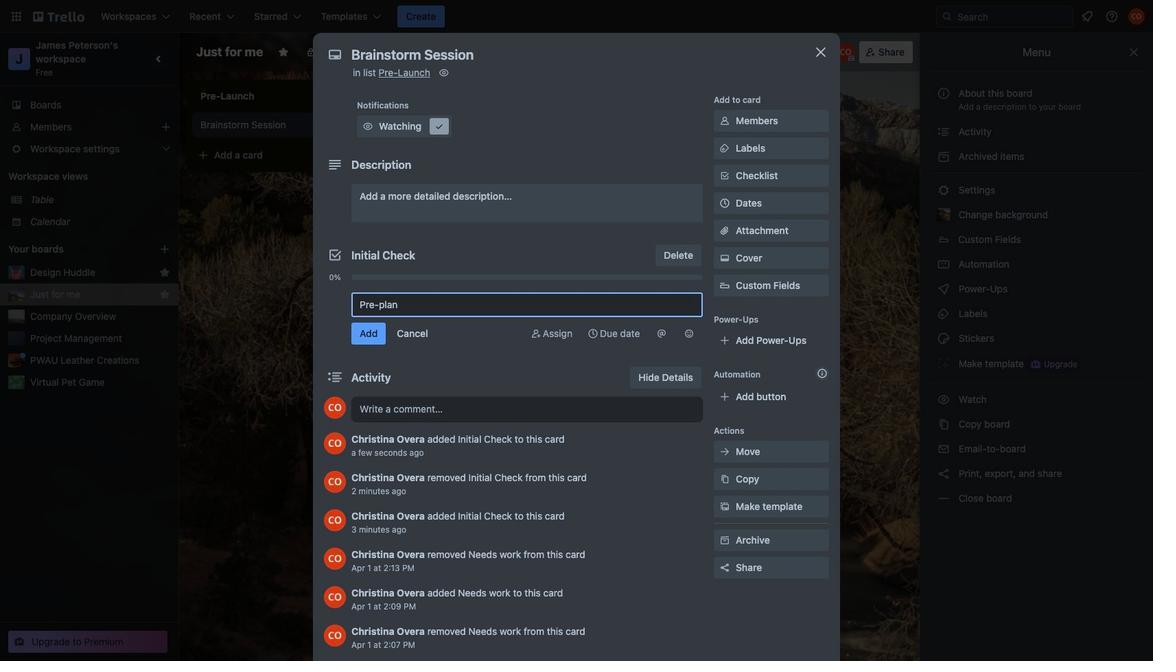 Task type: locate. For each thing, give the bounding box(es) containing it.
0 notifications image
[[1080, 8, 1096, 25]]

starred icon image
[[159, 267, 170, 278], [159, 289, 170, 300]]

Search field
[[953, 7, 1073, 26]]

None text field
[[345, 43, 798, 67]]

primary element
[[0, 0, 1154, 33]]

sm image
[[718, 114, 732, 128], [361, 119, 375, 133], [433, 119, 446, 133], [718, 141, 732, 155], [718, 251, 732, 265], [937, 307, 951, 321], [529, 327, 543, 341], [655, 327, 669, 341], [683, 327, 696, 341], [937, 356, 951, 370], [937, 442, 951, 456], [718, 472, 732, 486], [718, 534, 732, 547]]

2 christina overa (christinaovera) image from the top
[[324, 471, 346, 493]]

None submit
[[352, 323, 386, 345]]

group
[[324, 284, 703, 290]]

1 vertical spatial starred icon image
[[159, 289, 170, 300]]

open information menu image
[[1106, 10, 1119, 23]]

christina overa (christinaovera) image
[[1129, 8, 1146, 25], [836, 43, 856, 62], [324, 433, 346, 455], [324, 586, 346, 608]]

christina overa (christinaovera) image
[[324, 397, 346, 419], [324, 471, 346, 493], [324, 510, 346, 532], [324, 548, 346, 570], [324, 625, 346, 647]]

0 vertical spatial starred icon image
[[159, 267, 170, 278]]

search image
[[942, 11, 953, 22]]

4 christina overa (christinaovera) image from the top
[[324, 548, 346, 570]]

sm image
[[691, 41, 710, 60], [437, 66, 451, 80], [937, 125, 951, 139], [937, 150, 951, 163], [937, 183, 951, 197], [937, 258, 951, 271], [937, 282, 951, 296], [586, 327, 600, 341], [937, 332, 951, 345], [937, 393, 951, 407], [937, 418, 951, 431], [718, 445, 732, 459], [937, 467, 951, 481], [937, 492, 951, 505], [718, 500, 732, 514]]

add board image
[[159, 244, 170, 255]]



Task type: describe. For each thing, give the bounding box(es) containing it.
customize views image
[[430, 45, 444, 59]]

1 starred icon image from the top
[[159, 267, 170, 278]]

5 christina overa (christinaovera) image from the top
[[324, 625, 346, 647]]

close dialog image
[[813, 44, 830, 60]]

1 christina overa (christinaovera) image from the top
[[324, 397, 346, 419]]

your boards with 6 items element
[[8, 241, 139, 258]]

3 christina overa (christinaovera) image from the top
[[324, 510, 346, 532]]

star or unstar board image
[[278, 47, 289, 58]]

2 starred icon image from the top
[[159, 289, 170, 300]]

Write a comment text field
[[352, 397, 703, 422]]

Board name text field
[[190, 41, 270, 63]]

Add an item text field
[[352, 293, 703, 317]]

create from template… image
[[352, 150, 363, 161]]



Task type: vqa. For each thing, say whether or not it's contained in the screenshot.
"Testing" link
no



